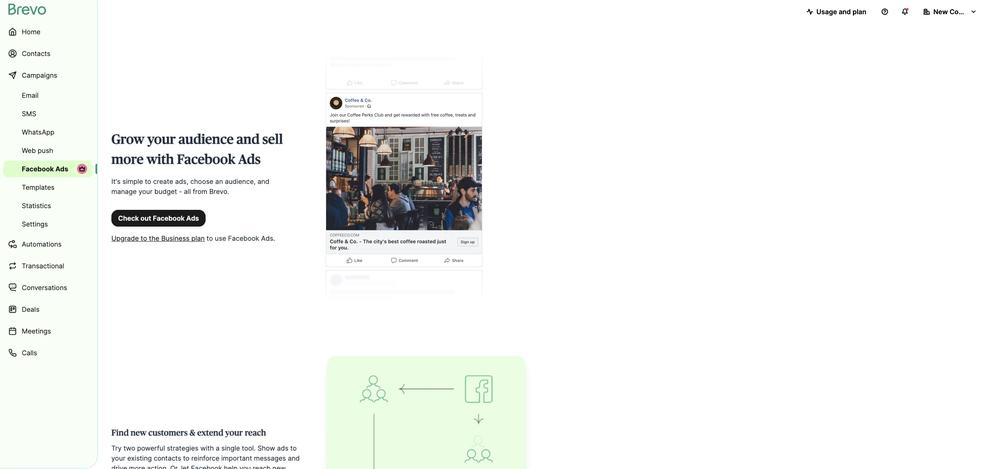 Task type: vqa. For each thing, say whether or not it's contained in the screenshot.
MEETINGS
yes



Task type: describe. For each thing, give the bounding box(es) containing it.
important
[[221, 455, 252, 463]]

to left the
[[141, 235, 147, 243]]

your inside it's simple to create ads, choose an audience, and manage your budget - all from brevo.
[[139, 188, 153, 196]]

create
[[153, 178, 173, 186]]

settings link
[[3, 216, 92, 233]]

ads,
[[175, 178, 188, 186]]

contacts link
[[3, 44, 92, 64]]

meetings link
[[3, 322, 92, 342]]

upgrade
[[111, 235, 139, 243]]

with inside try two powerful strategies with a single tool. show ads to your existing contacts to reinforce important messages and drive more action. or, let facebook help you reach ne
[[200, 445, 214, 453]]

budget
[[154, 188, 177, 196]]

web push
[[22, 147, 53, 155]]

transactional link
[[3, 256, 92, 276]]

calls link
[[3, 343, 92, 364]]

simple
[[122, 178, 143, 186]]

grow your audience and sell more with facebook ads
[[111, 133, 283, 167]]

email link
[[3, 87, 92, 104]]

email
[[22, 91, 39, 100]]

and inside the grow your audience and sell more with facebook ads
[[237, 133, 260, 147]]

upgrade to the business plan to use facebook ads.
[[111, 235, 275, 243]]

settings
[[22, 220, 48, 229]]

conversations
[[22, 284, 67, 292]]

let
[[181, 465, 189, 470]]

and inside button
[[839, 8, 851, 16]]

grow
[[111, 133, 144, 147]]

it's
[[111, 178, 121, 186]]

facebook ads
[[22, 165, 68, 173]]

your inside try two powerful strategies with a single tool. show ads to your existing contacts to reinforce important messages and drive more action. or, let facebook help you reach ne
[[111, 455, 125, 463]]

deals link
[[3, 300, 92, 320]]

contacts
[[154, 455, 181, 463]]

check
[[118, 214, 139, 223]]

conversations link
[[3, 278, 92, 298]]

statistics
[[22, 202, 51, 210]]

existing
[[127, 455, 152, 463]]

more inside the grow your audience and sell more with facebook ads
[[111, 153, 144, 167]]

sms link
[[3, 106, 92, 122]]

statistics link
[[3, 198, 92, 214]]

meetings
[[22, 328, 51, 336]]

sms
[[22, 110, 36, 118]]

to left 'use'
[[207, 235, 213, 243]]

facebook inside the grow your audience and sell more with facebook ads
[[177, 153, 235, 167]]

facebook inside try two powerful strategies with a single tool. show ads to your existing contacts to reinforce important messages and drive more action. or, let facebook help you reach ne
[[191, 465, 222, 470]]

calls
[[22, 349, 37, 358]]

ads.
[[261, 235, 275, 243]]

from
[[193, 188, 207, 196]]

powerful
[[137, 445, 165, 453]]

messages
[[254, 455, 286, 463]]

find
[[111, 430, 129, 438]]

drive
[[111, 465, 127, 470]]

strategies
[[167, 445, 198, 453]]

usage and plan
[[817, 8, 867, 16]]

business
[[161, 235, 189, 243]]

push
[[38, 147, 53, 155]]

two
[[124, 445, 135, 453]]

all
[[184, 188, 191, 196]]

campaigns link
[[3, 65, 92, 85]]

contacts
[[22, 49, 50, 58]]

web push link
[[3, 142, 92, 159]]

show
[[258, 445, 275, 453]]

to right ads
[[290, 445, 297, 453]]

web
[[22, 147, 36, 155]]

new company button
[[917, 3, 984, 20]]

customers
[[148, 430, 188, 438]]

automations
[[22, 240, 62, 249]]

facebook inside check out facebook ads button
[[153, 214, 185, 223]]

ads inside button
[[186, 214, 199, 223]]

reinforce
[[191, 455, 219, 463]]



Task type: locate. For each thing, give the bounding box(es) containing it.
facebook inside 'facebook ads' 'link'
[[22, 165, 54, 173]]

ads up the audience,
[[238, 153, 261, 167]]

transactional
[[22, 262, 64, 271]]

with up reinforce at the left bottom
[[200, 445, 214, 453]]

choose
[[190, 178, 213, 186]]

0 horizontal spatial ads
[[55, 165, 68, 173]]

your down simple
[[139, 188, 153, 196]]

0 horizontal spatial with
[[147, 153, 174, 167]]

home link
[[3, 22, 92, 42]]

ads
[[238, 153, 261, 167], [55, 165, 68, 173], [186, 214, 199, 223]]

usage
[[817, 8, 837, 16]]

try two powerful strategies with a single tool. show ads to your existing contacts to reinforce important messages and drive more action. or, let facebook help you reach ne
[[111, 445, 300, 470]]

help
[[224, 465, 238, 470]]

your up the drive
[[111, 455, 125, 463]]

to inside it's simple to create ads, choose an audience, and manage your budget - all from brevo.
[[145, 178, 151, 186]]

templates
[[22, 183, 55, 192]]

1 vertical spatial reach
[[253, 465, 271, 470]]

your up single
[[225, 430, 243, 438]]

more inside try two powerful strategies with a single tool. show ads to your existing contacts to reinforce important messages and drive more action. or, let facebook help you reach ne
[[129, 465, 145, 470]]

templates link
[[3, 179, 92, 196]]

or,
[[170, 465, 179, 470]]

company
[[950, 8, 981, 16]]

and inside try two powerful strategies with a single tool. show ads to your existing contacts to reinforce important messages and drive more action. or, let facebook help you reach ne
[[288, 455, 300, 463]]

check out facebook ads
[[118, 214, 199, 223]]

and right usage
[[839, 8, 851, 16]]

facebook ads link
[[3, 161, 92, 178]]

and left sell
[[237, 133, 260, 147]]

new
[[934, 8, 948, 16]]

manage
[[111, 188, 137, 196]]

facebook down audience
[[177, 153, 235, 167]]

and down ads
[[288, 455, 300, 463]]

your right grow
[[147, 133, 176, 147]]

ads
[[277, 445, 288, 453]]

upgrade to the business plan link
[[111, 235, 205, 243]]

the
[[149, 235, 159, 243]]

tool.
[[242, 445, 256, 453]]

to
[[145, 178, 151, 186], [141, 235, 147, 243], [207, 235, 213, 243], [290, 445, 297, 453], [183, 455, 189, 463]]

2 horizontal spatial ads
[[238, 153, 261, 167]]

reach down messages
[[253, 465, 271, 470]]

automations link
[[3, 235, 92, 255]]

more down existing
[[129, 465, 145, 470]]

facebook right 'use'
[[228, 235, 259, 243]]

with inside the grow your audience and sell more with facebook ads
[[147, 153, 174, 167]]

home
[[22, 28, 40, 36]]

an
[[215, 178, 223, 186]]

reach
[[245, 430, 266, 438], [253, 465, 271, 470]]

1 horizontal spatial with
[[200, 445, 214, 453]]

facebook up 'business'
[[153, 214, 185, 223]]

and
[[839, 8, 851, 16], [237, 133, 260, 147], [258, 178, 269, 186], [288, 455, 300, 463]]

a
[[216, 445, 220, 453]]

out
[[141, 214, 151, 223]]

1 vertical spatial plan
[[191, 235, 205, 243]]

plan
[[853, 8, 867, 16], [191, 235, 205, 243]]

reach up tool.
[[245, 430, 266, 438]]

ads left the left___rvooi icon
[[55, 165, 68, 173]]

to left create
[[145, 178, 151, 186]]

extend
[[197, 430, 223, 438]]

1 horizontal spatial ads
[[186, 214, 199, 223]]

plan left 'use'
[[191, 235, 205, 243]]

with up create
[[147, 153, 174, 167]]

reach inside try two powerful strategies with a single tool. show ads to your existing contacts to reinforce important messages and drive more action. or, let facebook help you reach ne
[[253, 465, 271, 470]]

and inside it's simple to create ads, choose an audience, and manage your budget - all from brevo.
[[258, 178, 269, 186]]

single
[[221, 445, 240, 453]]

audience,
[[225, 178, 256, 186]]

whatsapp link
[[3, 124, 92, 141]]

you
[[239, 465, 251, 470]]

1 horizontal spatial plan
[[853, 8, 867, 16]]

use
[[215, 235, 226, 243]]

ads up upgrade to the business plan to use facebook ads.
[[186, 214, 199, 223]]

check out facebook ads button
[[111, 210, 206, 227]]

more
[[111, 153, 144, 167], [129, 465, 145, 470]]

sell
[[263, 133, 283, 147]]

more down grow
[[111, 153, 144, 167]]

facebook down reinforce at the left bottom
[[191, 465, 222, 470]]

campaigns
[[22, 71, 57, 80]]

new company
[[934, 8, 981, 16]]

to up let
[[183, 455, 189, 463]]

-
[[179, 188, 182, 196]]

&
[[190, 430, 195, 438]]

action.
[[147, 465, 168, 470]]

0 vertical spatial plan
[[853, 8, 867, 16]]

audience
[[179, 133, 234, 147]]

ads inside 'link'
[[55, 165, 68, 173]]

usage and plan button
[[800, 3, 873, 20]]

try
[[111, 445, 122, 453]]

facebook up templates
[[22, 165, 54, 173]]

it's simple to create ads, choose an audience, and manage your budget - all from brevo.
[[111, 178, 269, 196]]

and right the audience,
[[258, 178, 269, 186]]

brevo.
[[209, 188, 229, 196]]

whatsapp
[[22, 128, 54, 137]]

your inside the grow your audience and sell more with facebook ads
[[147, 133, 176, 147]]

plan right usage
[[853, 8, 867, 16]]

ads inside the grow your audience and sell more with facebook ads
[[238, 153, 261, 167]]

1 vertical spatial more
[[129, 465, 145, 470]]

facebook
[[177, 153, 235, 167], [22, 165, 54, 173], [153, 214, 185, 223], [228, 235, 259, 243], [191, 465, 222, 470]]

0 vertical spatial more
[[111, 153, 144, 167]]

deals
[[22, 306, 39, 314]]

0 vertical spatial reach
[[245, 430, 266, 438]]

plan inside button
[[853, 8, 867, 16]]

1 vertical spatial with
[[200, 445, 214, 453]]

0 horizontal spatial plan
[[191, 235, 205, 243]]

with
[[147, 153, 174, 167], [200, 445, 214, 453]]

find new customers & extend your reach
[[111, 430, 266, 438]]

left___rvooi image
[[79, 166, 85, 173]]

new
[[131, 430, 147, 438]]

0 vertical spatial with
[[147, 153, 174, 167]]



